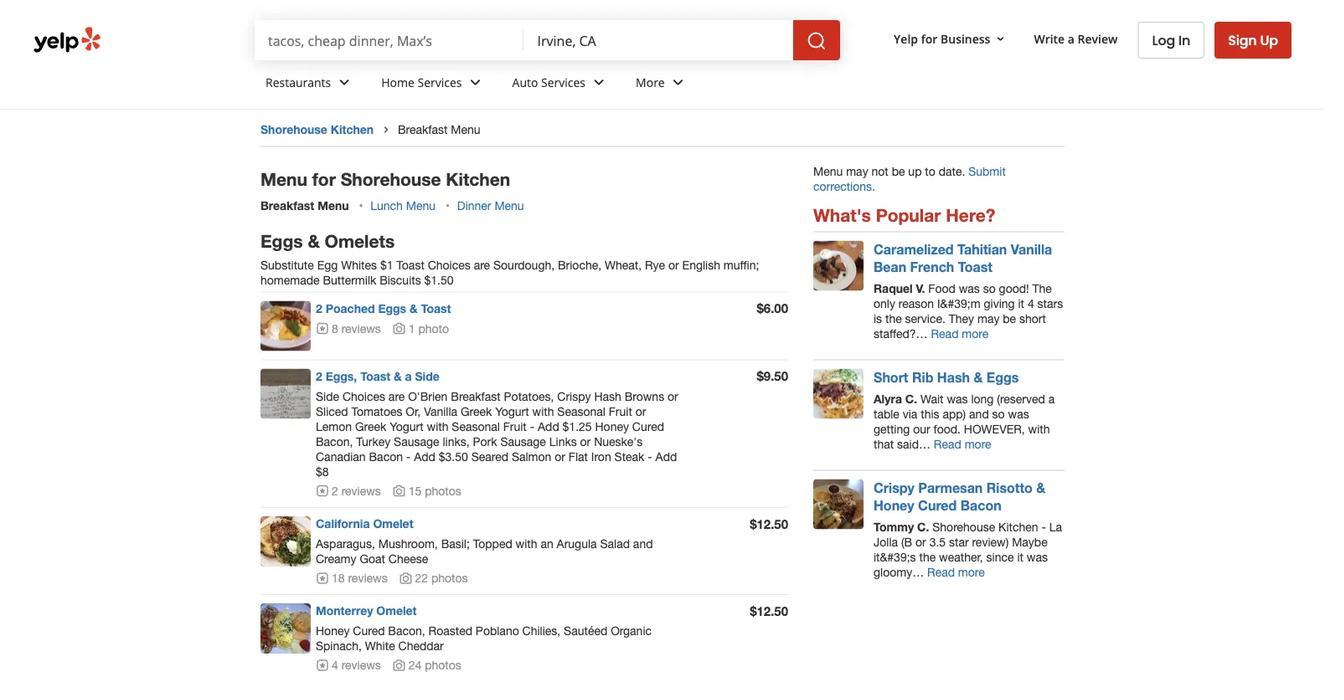 Task type: describe. For each thing, give the bounding box(es) containing it.
basil;
[[441, 537, 470, 551]]

read for toast
[[931, 327, 959, 340]]

was down (reserved
[[1008, 407, 1029, 421]]

& for 2 eggs, toast & a side side choices are o'brien breakfast potatoes, crispy hash browns or sliced tomatoes or, vanilla greek yogurt with seasonal fruit or lemon greek yogurt with seasonal fruit - add $1.25 honey cured bacon, turkey sausage links, pork sausage links or nueske's canadian bacon - add $3.50 seared salmon or flat iron steak - add $8
[[394, 370, 402, 383]]

long
[[971, 392, 994, 406]]

it inside shorehouse kitchen - la jolla (b or 3.5 star review)  maybe it&#39;s the weather, since it was gloomy…
[[1017, 550, 1024, 564]]

menu down shorehouse kitchen
[[261, 169, 307, 190]]

1 sausage from the left
[[394, 435, 439, 449]]

write
[[1034, 31, 1065, 47]]

app)
[[943, 407, 966, 421]]

in
[[1179, 31, 1191, 50]]

toast inside 2 eggs, toast & a side side choices are o'brien breakfast potatoes, crispy hash browns or sliced tomatoes or, vanilla greek yogurt with seasonal fruit or lemon greek yogurt with seasonal fruit - add $1.25 honey cured bacon, turkey sausage links, pork sausage links or nueske's canadian bacon - add $3.50 seared salmon or flat iron steak - add $8
[[360, 370, 391, 383]]

giving
[[984, 296, 1015, 310]]

18
[[332, 572, 345, 585]]

are inside 2 eggs, toast & a side side choices are o'brien breakfast potatoes, crispy hash browns or sliced tomatoes or, vanilla greek yogurt with seasonal fruit or lemon greek yogurt with seasonal fruit - add $1.25 honey cured bacon, turkey sausage links, pork sausage links or nueske's canadian bacon - add $3.50 seared salmon or flat iron steak - add $8
[[389, 390, 405, 403]]

topped
[[473, 537, 512, 551]]

sign up link
[[1215, 22, 1292, 59]]

business
[[941, 31, 991, 47]]

Find text field
[[268, 31, 511, 49]]

4 inside food was so good! the only reason i&#39;m giving it 4 stars is the service. they may be short staffed?…
[[1028, 296, 1034, 310]]

read more link for toast
[[931, 327, 989, 340]]

brioche,
[[558, 258, 602, 272]]

read for cured
[[927, 565, 955, 579]]

menu right lunch
[[406, 199, 436, 212]]

chilies,
[[522, 625, 561, 639]]

the inside shorehouse kitchen - la jolla (b or 3.5 star review)  maybe it&#39;s the weather, since it was gloomy…
[[919, 550, 936, 564]]

2 for 2 reviews
[[332, 484, 338, 498]]

- right steak
[[648, 450, 652, 464]]

8 reviews link
[[316, 322, 381, 336]]

lunch
[[371, 199, 403, 212]]

only
[[874, 296, 896, 310]]

home services
[[381, 74, 462, 90]]

sign
[[1228, 31, 1257, 49]]

1 horizontal spatial breakfast menu
[[398, 123, 481, 137]]

2 vertical spatial eggs
[[987, 370, 1019, 386]]

breakfast inside 2 eggs, toast & a side side choices are o'brien breakfast potatoes, crispy hash browns or sliced tomatoes or, vanilla greek yogurt with seasonal fruit or lemon greek yogurt with seasonal fruit - add $1.25 honey cured bacon, turkey sausage links, pork sausage links or nueske's canadian bacon - add $3.50 seared salmon or flat iron steak - add $8
[[451, 390, 501, 403]]

asparagus,
[[316, 537, 375, 551]]

none field near
[[537, 31, 780, 49]]

english
[[682, 258, 720, 272]]

c. for rib
[[906, 392, 917, 406]]

browns
[[625, 390, 664, 403]]

1 horizontal spatial fruit
[[609, 405, 632, 419]]

california omelet link
[[316, 517, 414, 531]]

our
[[913, 422, 931, 436]]

or right "browns"
[[668, 390, 678, 403]]

muffin;
[[724, 258, 759, 272]]

menu for shorehouse kitchen
[[261, 169, 510, 190]]

1 horizontal spatial seasonal
[[557, 405, 606, 419]]

stars
[[1038, 296, 1063, 310]]

& for 2 poached eggs & toast
[[410, 302, 418, 315]]

table
[[874, 407, 900, 421]]

wait was long (reserved a table via this app) and so was getting our food. however, with that said…
[[874, 392, 1055, 451]]

$6.00
[[757, 301, 788, 316]]

with inside california omelet asparagus, mushroom, basil; topped with an arugula salad and creamy goat cheese
[[516, 537, 537, 551]]

crispy parmesan risotto & honey cured bacon
[[874, 480, 1046, 514]]

california
[[316, 517, 370, 531]]

staffed?…
[[874, 327, 928, 340]]

buttermilk
[[323, 273, 376, 287]]

choices inside eggs & omelets substitute egg whites $1 toast choices are sourdough, brioche, wheat, rye or english muffin; homemade buttermilk biscuits $1.50
[[428, 258, 471, 272]]

1 vertical spatial breakfast
[[261, 199, 314, 212]]

reviews for 2 reviews
[[342, 484, 381, 498]]

organic
[[611, 625, 652, 639]]

menu right dinner on the top
[[495, 199, 524, 212]]

more
[[636, 74, 665, 90]]

photos for 24 photos
[[425, 659, 461, 673]]

this
[[921, 407, 940, 421]]

$9.50
[[757, 369, 788, 384]]

15
[[409, 484, 422, 498]]

short rib hash & eggs
[[874, 370, 1019, 386]]

more for toast
[[962, 327, 989, 340]]

jolla
[[874, 535, 898, 549]]

flat
[[569, 450, 588, 464]]

restaurants link
[[252, 60, 368, 109]]

(reserved
[[997, 392, 1045, 406]]

1 vertical spatial 4
[[332, 659, 338, 673]]

shorehouse for shorehouse kitchen
[[261, 123, 327, 137]]

food.
[[934, 422, 961, 436]]

via
[[903, 407, 918, 421]]

1 horizontal spatial breakfast
[[398, 123, 448, 137]]

short
[[1020, 312, 1046, 325]]

with up links,
[[427, 420, 449, 434]]

salad
[[600, 537, 630, 551]]

with down potatoes,
[[532, 405, 554, 419]]

was inside shorehouse kitchen - la jolla (b or 3.5 star review)  maybe it&#39;s the weather, since it was gloomy…
[[1027, 550, 1048, 564]]

to
[[925, 164, 936, 178]]

cheddar
[[398, 640, 444, 654]]

raquel
[[874, 281, 913, 295]]

$12.50 for california omelet asparagus, mushroom, basil; topped with an arugula salad and creamy goat cheese
[[750, 517, 788, 532]]

be inside food was so good! the only reason i&#39;m giving it 4 stars is the service. they may be short staffed?…
[[1003, 312, 1016, 325]]

18 reviews
[[332, 572, 388, 585]]

0 vertical spatial hash
[[937, 370, 970, 386]]

white
[[365, 640, 395, 654]]

eggs & omelets substitute egg whites $1 toast choices are sourdough, brioche, wheat, rye or english muffin; homemade buttermilk biscuits $1.50
[[261, 230, 759, 287]]

1 photo link
[[393, 322, 449, 336]]

popular
[[876, 204, 941, 225]]

0 vertical spatial a
[[1068, 31, 1075, 47]]

sliced
[[316, 405, 348, 419]]

parmesan
[[918, 480, 983, 496]]

honey inside 2 eggs, toast & a side side choices are o'brien breakfast potatoes, crispy hash browns or sliced tomatoes or, vanilla greek yogurt with seasonal fruit or lemon greek yogurt with seasonal fruit - add $1.25 honey cured bacon, turkey sausage links, pork sausage links or nueske's canadian bacon - add $3.50 seared salmon or flat iron steak - add $8
[[595, 420, 629, 434]]

bacon, inside monterrey omelet honey cured bacon, roasted poblano chilies, sautéed organic spinach, white cheddar
[[388, 625, 425, 639]]

honey inside monterrey omelet honey cured bacon, roasted poblano chilies, sautéed organic spinach, white cheddar
[[316, 625, 350, 639]]

it inside food was so good! the only reason i&#39;m giving it 4 stars is the service. they may be short staffed?…
[[1018, 296, 1025, 310]]

write a review
[[1034, 31, 1118, 47]]

2 poached eggs & toast link
[[316, 302, 451, 315]]

menu up omelets
[[318, 199, 349, 212]]

2 horizontal spatial add
[[656, 450, 677, 464]]

yelp
[[894, 31, 918, 47]]

4 reviews link
[[316, 659, 381, 673]]

food
[[929, 281, 956, 295]]

substitute
[[261, 258, 314, 272]]

0 vertical spatial may
[[846, 164, 868, 178]]

kitchen for shorehouse kitchen
[[331, 123, 374, 137]]

(b
[[901, 535, 912, 549]]

$3.50
[[439, 450, 468, 464]]

16 chevron down v2 image
[[994, 32, 1007, 46]]

24 chevron down v2 image for more
[[668, 73, 688, 93]]

honey inside crispy parmesan risotto & honey cured bacon
[[874, 498, 915, 514]]

creamy
[[316, 552, 356, 566]]

toast up photo
[[421, 302, 451, 315]]

0 horizontal spatial fruit
[[503, 420, 527, 434]]

biscuits
[[380, 273, 421, 287]]

rye
[[645, 258, 665, 272]]

dinner
[[457, 199, 491, 212]]

nueske's
[[594, 435, 643, 449]]

cheese
[[389, 552, 428, 566]]

for for business
[[921, 31, 938, 47]]

potatoes,
[[504, 390, 554, 403]]

i&#39;m
[[937, 296, 981, 310]]

up
[[908, 164, 922, 178]]

& for short rib hash & eggs
[[974, 370, 983, 386]]

lunch menu
[[371, 199, 436, 212]]

15 photos link
[[393, 484, 461, 498]]

short
[[874, 370, 909, 386]]

1 horizontal spatial add
[[538, 420, 559, 434]]

bacon inside 2 eggs, toast & a side side choices are o'brien breakfast potatoes, crispy hash browns or sliced tomatoes or, vanilla greek yogurt with seasonal fruit or lemon greek yogurt with seasonal fruit - add $1.25 honey cured bacon, turkey sausage links, pork sausage links or nueske's canadian bacon - add $3.50 seared salmon or flat iron steak - add $8
[[369, 450, 403, 464]]

turkey
[[356, 435, 391, 449]]

0 horizontal spatial greek
[[355, 420, 386, 434]]

poblano
[[476, 625, 519, 639]]

up
[[1260, 31, 1278, 49]]

or down links
[[555, 450, 565, 464]]

kitchen for shorehouse kitchen - la jolla (b or 3.5 star review)  maybe it&#39;s the weather, since it was gloomy…
[[999, 520, 1038, 534]]

eggs,
[[326, 370, 357, 383]]

eggs inside eggs & omelets substitute egg whites $1 toast choices are sourdough, brioche, wheat, rye or english muffin; homemade buttermilk biscuits $1.50
[[261, 230, 303, 251]]

vanilla inside 2 eggs, toast & a side side choices are o'brien breakfast potatoes, crispy hash browns or sliced tomatoes or, vanilla greek yogurt with seasonal fruit or lemon greek yogurt with seasonal fruit - add $1.25 honey cured bacon, turkey sausage links, pork sausage links or nueske's canadian bacon - add $3.50 seared salmon or flat iron steak - add $8
[[424, 405, 457, 419]]

1 vertical spatial read more
[[934, 437, 992, 451]]

bacon, inside 2 eggs, toast & a side side choices are o'brien breakfast potatoes, crispy hash browns or sliced tomatoes or, vanilla greek yogurt with seasonal fruit or lemon greek yogurt with seasonal fruit - add $1.25 honey cured bacon, turkey sausage links, pork sausage links or nueske's canadian bacon - add $3.50 seared salmon or flat iron steak - add $8
[[316, 435, 353, 449]]

photo
[[418, 322, 449, 336]]

18 reviews link
[[316, 572, 388, 585]]

submit corrections.
[[813, 164, 1006, 193]]

1 vertical spatial read more link
[[934, 437, 992, 451]]

it&#39;s
[[874, 550, 916, 564]]

Near text field
[[537, 31, 780, 49]]

1 horizontal spatial side
[[415, 370, 440, 383]]

roasted
[[429, 625, 472, 639]]

food was so good! the only reason i&#39;m giving it 4 stars is the service. they may be short staffed?…
[[874, 281, 1063, 340]]

0 vertical spatial yogurt
[[495, 405, 529, 419]]

auto
[[512, 74, 538, 90]]

caramelized tahitian vanilla bean french toast link
[[874, 242, 1052, 275]]



Task type: locate. For each thing, give the bounding box(es) containing it.
24 chevron down v2 image right auto services
[[589, 73, 609, 93]]

c.
[[906, 392, 917, 406], [917, 520, 929, 534]]

menu
[[451, 123, 481, 137], [813, 164, 843, 178], [261, 169, 307, 190], [318, 199, 349, 212], [406, 199, 436, 212], [495, 199, 524, 212]]

$12.50 for monterrey omelet honey cured bacon, roasted poblano chilies, sautéed organic spinach, white cheddar
[[750, 604, 788, 619]]

read more link down food.
[[934, 437, 992, 451]]

& up egg
[[308, 230, 320, 251]]

menu up corrections. at the right top of the page
[[813, 164, 843, 178]]

monterrey
[[316, 605, 373, 618]]

canadian
[[316, 450, 366, 464]]

more for cured
[[958, 565, 985, 579]]

1 vertical spatial choices
[[343, 390, 385, 403]]

0 vertical spatial be
[[892, 164, 905, 178]]

a for wait was long (reserved a table via this app) and so was getting our food. however, with that said…
[[1049, 392, 1055, 406]]

0 horizontal spatial crispy
[[557, 390, 591, 403]]

1 none field from the left
[[268, 31, 511, 49]]

c. right tommy
[[917, 520, 929, 534]]

was inside food was so good! the only reason i&#39;m giving it 4 stars is the service. they may be short staffed?…
[[959, 281, 980, 295]]

omelet inside california omelet asparagus, mushroom, basil; topped with an arugula salad and creamy goat cheese
[[373, 517, 414, 531]]

bacon inside crispy parmesan risotto & honey cured bacon
[[961, 498, 1002, 514]]

greek
[[461, 405, 492, 419], [355, 420, 386, 434]]

shorehouse inside shorehouse kitchen - la jolla (b or 3.5 star review)  maybe it&#39;s the weather, since it was gloomy…
[[933, 520, 995, 534]]

mushroom,
[[378, 537, 438, 551]]

french
[[910, 259, 955, 275]]

1 horizontal spatial for
[[921, 31, 938, 47]]

24 photos link
[[393, 659, 461, 673]]

more
[[962, 327, 989, 340], [965, 437, 992, 451], [958, 565, 985, 579]]

seasonal up pork
[[452, 420, 500, 434]]

monterrey omelet honey cured bacon, roasted poblano chilies, sautéed organic spinach, white cheddar
[[316, 605, 652, 654]]

shorehouse up "star"
[[933, 520, 995, 534]]

was up app)
[[947, 392, 968, 406]]

shorehouse kitchen link
[[261, 123, 374, 137]]

yelp for business
[[894, 31, 991, 47]]

alyra
[[874, 392, 902, 406]]

short rib hash & eggs link
[[874, 370, 1019, 386]]

read more link for cured
[[927, 565, 985, 579]]

1 horizontal spatial may
[[978, 312, 1000, 325]]

log in
[[1152, 31, 1191, 50]]

so
[[983, 281, 996, 295], [992, 407, 1005, 421]]

lemon
[[316, 420, 352, 434]]

0 vertical spatial the
[[886, 312, 902, 325]]

0 vertical spatial and
[[969, 407, 989, 421]]

bacon, down lemon
[[316, 435, 353, 449]]

2 $12.50 from the top
[[750, 604, 788, 619]]

reviews for 8 reviews
[[342, 322, 381, 336]]

read more down they
[[931, 327, 989, 340]]

sausage
[[394, 435, 439, 449], [501, 435, 546, 449]]

1 horizontal spatial hash
[[937, 370, 970, 386]]

22 photos
[[415, 572, 468, 585]]

photos for 15 photos
[[425, 484, 461, 498]]

yogurt
[[495, 405, 529, 419], [390, 420, 424, 434]]

reviews up the california omelet link on the bottom left
[[342, 484, 381, 498]]

0 horizontal spatial vanilla
[[424, 405, 457, 419]]

0 horizontal spatial cured
[[353, 625, 385, 639]]

it down maybe on the right bottom of page
[[1017, 550, 1024, 564]]

bacon down "turkey"
[[369, 450, 403, 464]]

24 chevron down v2 image inside more link
[[668, 73, 688, 93]]

read more for toast
[[931, 327, 989, 340]]

& up long
[[974, 370, 983, 386]]

1 24 chevron down v2 image from the left
[[589, 73, 609, 93]]

cured down "browns"
[[632, 420, 664, 434]]

2 for 2 eggs, toast & a side side choices are o'brien breakfast potatoes, crispy hash browns or sliced tomatoes or, vanilla greek yogurt with seasonal fruit or lemon greek yogurt with seasonal fruit - add $1.25 honey cured bacon, turkey sausage links, pork sausage links or nueske's canadian bacon - add $3.50 seared salmon or flat iron steak - add $8
[[316, 370, 322, 383]]

0 horizontal spatial services
[[418, 74, 462, 90]]

menu may not be up to date.
[[813, 164, 969, 178]]

2 eggs, toast & a side link
[[316, 370, 440, 383]]

breakfast menu up substitute
[[261, 199, 349, 212]]

2 vertical spatial read more link
[[927, 565, 985, 579]]

reviews for 4 reviews
[[342, 659, 381, 673]]

2 inside 2 eggs, toast & a side side choices are o'brien breakfast potatoes, crispy hash browns or sliced tomatoes or, vanilla greek yogurt with seasonal fruit or lemon greek yogurt with seasonal fruit - add $1.25 honey cured bacon, turkey sausage links, pork sausage links or nueske's canadian bacon - add $3.50 seared salmon or flat iron steak - add $8
[[316, 370, 322, 383]]

2 none field from the left
[[537, 31, 780, 49]]

22
[[415, 572, 428, 585]]

log
[[1152, 31, 1175, 50]]

1 horizontal spatial 24 chevron down v2 image
[[465, 73, 486, 93]]

more down they
[[962, 327, 989, 340]]

0 horizontal spatial 24 chevron down v2 image
[[334, 73, 355, 93]]

24 chevron down v2 image for auto services
[[589, 73, 609, 93]]

are left sourdough,
[[474, 258, 490, 272]]

california omelet asparagus, mushroom, basil; topped with an arugula salad and creamy goat cheese
[[316, 517, 653, 566]]

2 eggs, toast & a side side choices are o'brien breakfast potatoes, crispy hash browns or sliced tomatoes or, vanilla greek yogurt with seasonal fruit or lemon greek yogurt with seasonal fruit - add $1.25 honey cured bacon, turkey sausage links, pork sausage links or nueske's canadian bacon - add $3.50 seared salmon or flat iron steak - add $8
[[316, 370, 678, 479]]

24 chevron down v2 image for restaurants
[[334, 73, 355, 93]]

omelet for mushroom,
[[373, 517, 414, 531]]

choices inside 2 eggs, toast & a side side choices are o'brien breakfast potatoes, crispy hash browns or sliced tomatoes or, vanilla greek yogurt with seasonal fruit or lemon greek yogurt with seasonal fruit - add $1.25 honey cured bacon, turkey sausage links, pork sausage links or nueske's canadian bacon - add $3.50 seared salmon or flat iron steak - add $8
[[343, 390, 385, 403]]

4 down spinach,
[[332, 659, 338, 673]]

toast down tahitian
[[958, 259, 993, 275]]

0 horizontal spatial be
[[892, 164, 905, 178]]

2 24 chevron down v2 image from the left
[[668, 73, 688, 93]]

0 horizontal spatial yogurt
[[390, 420, 424, 434]]

yogurt down the or,
[[390, 420, 424, 434]]

for for shorehouse
[[312, 169, 336, 190]]

&
[[308, 230, 320, 251], [410, 302, 418, 315], [394, 370, 402, 383], [974, 370, 983, 386], [1037, 480, 1046, 496]]

2 24 chevron down v2 image from the left
[[465, 73, 486, 93]]

1 horizontal spatial bacon,
[[388, 625, 425, 639]]

choices up "$1.50"
[[428, 258, 471, 272]]

add up links
[[538, 420, 559, 434]]

24 chevron down v2 image right more
[[668, 73, 688, 93]]

the down 3.5
[[919, 550, 936, 564]]

$12.50
[[750, 517, 788, 532], [750, 604, 788, 619]]

home services link
[[368, 60, 499, 109]]

1 24 chevron down v2 image from the left
[[334, 73, 355, 93]]

1 vertical spatial yogurt
[[390, 420, 424, 434]]

hash inside 2 eggs, toast & a side side choices are o'brien breakfast potatoes, crispy hash browns or sliced tomatoes or, vanilla greek yogurt with seasonal fruit or lemon greek yogurt with seasonal fruit - add $1.25 honey cured bacon, turkey sausage links, pork sausage links or nueske's canadian bacon - add $3.50 seared salmon or flat iron steak - add $8
[[594, 390, 621, 403]]

0 horizontal spatial add
[[414, 450, 436, 464]]

0 vertical spatial 2
[[316, 302, 322, 315]]

2 vertical spatial read more
[[927, 565, 985, 579]]

- up salmon
[[530, 420, 535, 434]]

1 vertical spatial bacon,
[[388, 625, 425, 639]]

None search field
[[255, 20, 844, 60]]

c. for parmesan
[[917, 520, 929, 534]]

toast inside caramelized tahitian vanilla bean french toast
[[958, 259, 993, 275]]

0 vertical spatial read more
[[931, 327, 989, 340]]

so inside food was so good! the only reason i&#39;m giving it 4 stars is the service. they may be short staffed?…
[[983, 281, 996, 295]]

& inside eggs & omelets substitute egg whites $1 toast choices are sourdough, brioche, wheat, rye or english muffin; homemade buttermilk biscuits $1.50
[[308, 230, 320, 251]]

a for 2 eggs, toast & a side side choices are o'brien breakfast potatoes, crispy hash browns or sliced tomatoes or, vanilla greek yogurt with seasonal fruit or lemon greek yogurt with seasonal fruit - add $1.25 honey cured bacon, turkey sausage links, pork sausage links or nueske's canadian bacon - add $3.50 seared salmon or flat iron steak - add $8
[[405, 370, 412, 383]]

sausage up salmon
[[501, 435, 546, 449]]

read more down weather,
[[927, 565, 985, 579]]

0 vertical spatial honey
[[595, 420, 629, 434]]

the right is
[[886, 312, 902, 325]]

0 vertical spatial shorehouse
[[261, 123, 327, 137]]

0 vertical spatial choices
[[428, 258, 471, 272]]

24 chevron down v2 image inside restaurants link
[[334, 73, 355, 93]]

or inside eggs & omelets substitute egg whites $1 toast choices are sourdough, brioche, wheat, rye or english muffin; homemade buttermilk biscuits $1.50
[[669, 258, 679, 272]]

services for home services
[[418, 74, 462, 90]]

1 vertical spatial are
[[389, 390, 405, 403]]

kitchen up menu for shorehouse kitchen
[[331, 123, 374, 137]]

be
[[892, 164, 905, 178], [1003, 312, 1016, 325]]

read more for cured
[[927, 565, 985, 579]]

& up "1"
[[410, 302, 418, 315]]

links,
[[443, 435, 470, 449]]

1 horizontal spatial eggs
[[378, 302, 406, 315]]

2 vertical spatial kitchen
[[999, 520, 1038, 534]]

1 vertical spatial $12.50
[[750, 604, 788, 619]]

fruit down potatoes,
[[503, 420, 527, 434]]

the
[[886, 312, 902, 325], [919, 550, 936, 564]]

0 horizontal spatial 24 chevron down v2 image
[[589, 73, 609, 93]]

0 vertical spatial eggs
[[261, 230, 303, 251]]

services right home
[[418, 74, 462, 90]]

2 sausage from the left
[[501, 435, 546, 449]]

shorehouse
[[261, 123, 327, 137], [341, 169, 441, 190], [933, 520, 995, 534]]

1 horizontal spatial honey
[[595, 420, 629, 434]]

links
[[549, 435, 577, 449]]

photos right "24" at left
[[425, 659, 461, 673]]

may inside food was so good! the only reason i&#39;m giving it 4 stars is the service. they may be short staffed?…
[[978, 312, 1000, 325]]

0 vertical spatial vanilla
[[1011, 242, 1052, 258]]

tommy
[[874, 520, 914, 534]]

0 vertical spatial so
[[983, 281, 996, 295]]

$1
[[380, 258, 393, 272]]

0 vertical spatial 4
[[1028, 296, 1034, 310]]

1 vertical spatial the
[[919, 550, 936, 564]]

sausage down the or,
[[394, 435, 439, 449]]

1 vertical spatial a
[[405, 370, 412, 383]]

2 vertical spatial shorehouse
[[933, 520, 995, 534]]

crispy inside 2 eggs, toast & a side side choices are o'brien breakfast potatoes, crispy hash browns or sliced tomatoes or, vanilla greek yogurt with seasonal fruit or lemon greek yogurt with seasonal fruit - add $1.25 honey cured bacon, turkey sausage links, pork sausage links or nueske's canadian bacon - add $3.50 seared salmon or flat iron steak - add $8
[[557, 390, 591, 403]]

so up however,
[[992, 407, 1005, 421]]

and inside wait was long (reserved a table via this app) and so was getting our food. however, with that said…
[[969, 407, 989, 421]]

- left la
[[1042, 520, 1046, 534]]

more down however,
[[965, 437, 992, 451]]

0 vertical spatial read
[[931, 327, 959, 340]]

1 horizontal spatial yogurt
[[495, 405, 529, 419]]

rib
[[912, 370, 934, 386]]

photos right 15
[[425, 484, 461, 498]]

1 vertical spatial vanilla
[[424, 405, 457, 419]]

1 horizontal spatial none field
[[537, 31, 780, 49]]

0 horizontal spatial kitchen
[[331, 123, 374, 137]]

2 reviews
[[332, 484, 381, 498]]

& inside crispy parmesan risotto & honey cured bacon
[[1037, 480, 1046, 496]]

read down weather,
[[927, 565, 955, 579]]

here?
[[946, 204, 996, 225]]

breakfast up substitute
[[261, 199, 314, 212]]

24 chevron down v2 image right restaurants
[[334, 73, 355, 93]]

said…
[[897, 437, 931, 451]]

shorehouse up lunch
[[341, 169, 441, 190]]

wait
[[921, 392, 944, 406]]

1 services from the left
[[418, 74, 462, 90]]

honey up tommy
[[874, 498, 915, 514]]

cured inside 2 eggs, toast & a side side choices are o'brien breakfast potatoes, crispy hash browns or sliced tomatoes or, vanilla greek yogurt with seasonal fruit or lemon greek yogurt with seasonal fruit - add $1.25 honey cured bacon, turkey sausage links, pork sausage links or nueske's canadian bacon - add $3.50 seared salmon or flat iron steak - add $8
[[632, 420, 664, 434]]

eggs up substitute
[[261, 230, 303, 251]]

it down the good!
[[1018, 296, 1025, 310]]

1 vertical spatial kitchen
[[446, 169, 510, 190]]

1 horizontal spatial shorehouse
[[341, 169, 441, 190]]

0 horizontal spatial eggs
[[261, 230, 303, 251]]

1 horizontal spatial vanilla
[[1011, 242, 1052, 258]]

0 vertical spatial breakfast
[[398, 123, 448, 137]]

0 horizontal spatial are
[[389, 390, 405, 403]]

crispy up tommy
[[874, 480, 915, 496]]

1 horizontal spatial greek
[[461, 405, 492, 419]]

honey up spinach,
[[316, 625, 350, 639]]

side up sliced
[[316, 390, 339, 403]]

fruit
[[609, 405, 632, 419], [503, 420, 527, 434]]

omelet for cured
[[376, 605, 417, 618]]

-
[[530, 420, 535, 434], [406, 450, 411, 464], [648, 450, 652, 464], [1042, 520, 1046, 534]]

24 chevron down v2 image
[[589, 73, 609, 93], [668, 73, 688, 93]]

24 chevron down v2 image inside auto services link
[[589, 73, 609, 93]]

1 vertical spatial side
[[316, 390, 339, 403]]

0 vertical spatial bacon,
[[316, 435, 353, 449]]

1 vertical spatial bacon
[[961, 498, 1002, 514]]

eggs down biscuits
[[378, 302, 406, 315]]

was down maybe on the right bottom of page
[[1027, 550, 1048, 564]]

omelets
[[325, 230, 395, 251]]

with down (reserved
[[1028, 422, 1050, 436]]

2 left eggs,
[[316, 370, 322, 383]]

omelet inside monterrey omelet honey cured bacon, roasted poblano chilies, sautéed organic spinach, white cheddar
[[376, 605, 417, 618]]

for inside "yelp for business" "button"
[[921, 31, 938, 47]]

be left the up
[[892, 164, 905, 178]]

or right rye
[[669, 258, 679, 272]]

2 horizontal spatial kitchen
[[999, 520, 1038, 534]]

write a review link
[[1027, 24, 1125, 54]]

- up 15
[[406, 450, 411, 464]]

a up o'brien
[[405, 370, 412, 383]]

and inside california omelet asparagus, mushroom, basil; topped with an arugula salad and creamy goat cheese
[[633, 537, 653, 551]]

1 vertical spatial hash
[[594, 390, 621, 403]]

0 horizontal spatial may
[[846, 164, 868, 178]]

1
[[409, 322, 415, 336]]

for right yelp at right top
[[921, 31, 938, 47]]

or down "browns"
[[636, 405, 646, 419]]

2 horizontal spatial shorehouse
[[933, 520, 995, 534]]

2 services from the left
[[541, 74, 586, 90]]

alyra c.
[[874, 392, 917, 406]]

1 horizontal spatial the
[[919, 550, 936, 564]]

crispy inside crispy parmesan risotto & honey cured bacon
[[874, 480, 915, 496]]

greek up "turkey"
[[355, 420, 386, 434]]

0 vertical spatial more
[[962, 327, 989, 340]]

however,
[[964, 422, 1025, 436]]

bacon down risotto
[[961, 498, 1002, 514]]

$1.50
[[424, 273, 454, 287]]

honey up nueske's
[[595, 420, 629, 434]]

or up flat
[[580, 435, 591, 449]]

1 vertical spatial more
[[965, 437, 992, 451]]

spinach,
[[316, 640, 362, 654]]

0 vertical spatial greek
[[461, 405, 492, 419]]

cured down 'parmesan'
[[918, 498, 957, 514]]

2 vertical spatial honey
[[316, 625, 350, 639]]

1 horizontal spatial be
[[1003, 312, 1016, 325]]

24 chevron down v2 image
[[334, 73, 355, 93], [465, 73, 486, 93]]

1 vertical spatial eggs
[[378, 302, 406, 315]]

goat
[[360, 552, 385, 566]]

& inside 2 eggs, toast & a side side choices are o'brien breakfast potatoes, crispy hash browns or sliced tomatoes or, vanilla greek yogurt with seasonal fruit or lemon greek yogurt with seasonal fruit - add $1.25 honey cured bacon, turkey sausage links, pork sausage links or nueske's canadian bacon - add $3.50 seared salmon or flat iron steak - add $8
[[394, 370, 402, 383]]

0 horizontal spatial the
[[886, 312, 902, 325]]

0 horizontal spatial seasonal
[[452, 420, 500, 434]]

0 horizontal spatial and
[[633, 537, 653, 551]]

reviews down goat
[[348, 572, 388, 585]]

1 horizontal spatial crispy
[[874, 480, 915, 496]]

c. up via on the right bottom of page
[[906, 392, 917, 406]]

toast right eggs,
[[360, 370, 391, 383]]

0 vertical spatial kitchen
[[331, 123, 374, 137]]

or inside shorehouse kitchen - la jolla (b or 3.5 star review)  maybe it&#39;s the weather, since it was gloomy…
[[916, 535, 926, 549]]

& right risotto
[[1037, 480, 1046, 496]]

review
[[1078, 31, 1118, 47]]

none field find
[[268, 31, 511, 49]]

or right (b
[[916, 535, 926, 549]]

was up i&#39;m
[[959, 281, 980, 295]]

add right steak
[[656, 450, 677, 464]]

$1.25
[[563, 420, 592, 434]]

shorehouse down restaurants
[[261, 123, 327, 137]]

hash
[[937, 370, 970, 386], [594, 390, 621, 403]]

search image
[[807, 31, 827, 51]]

kitchen inside shorehouse kitchen - la jolla (b or 3.5 star review)  maybe it&#39;s the weather, since it was gloomy…
[[999, 520, 1038, 534]]

business categories element
[[252, 60, 1292, 109]]

reviews down poached
[[342, 322, 381, 336]]

1 vertical spatial photos
[[431, 572, 468, 585]]

1 horizontal spatial and
[[969, 407, 989, 421]]

seared
[[471, 450, 509, 464]]

3.5
[[930, 535, 946, 549]]

shorehouse for shorehouse kitchen - la jolla (b or 3.5 star review)  maybe it&#39;s the weather, since it was gloomy…
[[933, 520, 995, 534]]

sautéed
[[564, 625, 608, 639]]

0 vertical spatial $12.50
[[750, 517, 788, 532]]

hash up wait
[[937, 370, 970, 386]]

menu down "home services" link
[[451, 123, 481, 137]]

o'brien
[[408, 390, 448, 403]]

cured inside monterrey omelet honey cured bacon, roasted poblano chilies, sautéed organic spinach, white cheddar
[[353, 625, 385, 639]]

breakfast down "home services" link
[[398, 123, 448, 137]]

reviews for 18 reviews
[[348, 572, 388, 585]]

1 vertical spatial seasonal
[[452, 420, 500, 434]]

1 horizontal spatial sausage
[[501, 435, 546, 449]]

cured inside crispy parmesan risotto & honey cured bacon
[[918, 498, 957, 514]]

photos right 22
[[431, 572, 468, 585]]

2 vertical spatial more
[[958, 565, 985, 579]]

photos for 22 photos
[[431, 572, 468, 585]]

are inside eggs & omelets substitute egg whites $1 toast choices are sourdough, brioche, wheat, rye or english muffin; homemade buttermilk biscuits $1.50
[[474, 258, 490, 272]]

None field
[[268, 31, 511, 49], [537, 31, 780, 49]]

24 chevron down v2 image inside "home services" link
[[465, 73, 486, 93]]

auto services
[[512, 74, 586, 90]]

or
[[669, 258, 679, 272], [668, 390, 678, 403], [636, 405, 646, 419], [580, 435, 591, 449], [555, 450, 565, 464], [916, 535, 926, 549]]

bacon
[[369, 450, 403, 464], [961, 498, 1002, 514]]

0 horizontal spatial bacon
[[369, 450, 403, 464]]

for down shorehouse kitchen
[[312, 169, 336, 190]]

& up the tomatoes
[[394, 370, 402, 383]]

2 left poached
[[316, 302, 322, 315]]

0 vertical spatial crispy
[[557, 390, 591, 403]]

read
[[931, 327, 959, 340], [934, 437, 962, 451], [927, 565, 955, 579]]

- inside shorehouse kitchen - la jolla (b or 3.5 star review)  maybe it&#39;s the weather, since it was gloomy…
[[1042, 520, 1046, 534]]

review)
[[972, 535, 1009, 549]]

may up corrections. at the right top of the page
[[846, 164, 868, 178]]

1 vertical spatial read
[[934, 437, 962, 451]]

0 vertical spatial are
[[474, 258, 490, 272]]

0 horizontal spatial breakfast
[[261, 199, 314, 212]]

services for auto services
[[541, 74, 586, 90]]

pork
[[473, 435, 497, 449]]

read more link down they
[[931, 327, 989, 340]]

read down food.
[[934, 437, 962, 451]]

raquel v.
[[874, 281, 925, 295]]

1 vertical spatial breakfast menu
[[261, 199, 349, 212]]

caramelized
[[874, 242, 954, 258]]

crispy up $1.25
[[557, 390, 591, 403]]

reviews down white
[[342, 659, 381, 673]]

2 vertical spatial a
[[1049, 392, 1055, 406]]

so inside wait was long (reserved a table via this app) and so was getting our food. however, with that said…
[[992, 407, 1005, 421]]

a right write
[[1068, 31, 1075, 47]]

toast inside eggs & omelets substitute egg whites $1 toast choices are sourdough, brioche, wheat, rye or english muffin; homemade buttermilk biscuits $1.50
[[397, 258, 425, 272]]

0 horizontal spatial hash
[[594, 390, 621, 403]]

0 horizontal spatial shorehouse
[[261, 123, 327, 137]]

the
[[1033, 281, 1052, 295]]

shorehouse kitchen
[[261, 123, 374, 137]]

since
[[987, 550, 1014, 564]]

1 $12.50 from the top
[[750, 517, 788, 532]]

lunch menu link
[[371, 199, 436, 212]]

services right auto
[[541, 74, 586, 90]]

with inside wait was long (reserved a table via this app) and so was getting our food. however, with that said…
[[1028, 422, 1050, 436]]

vanilla inside caramelized tahitian vanilla bean french toast
[[1011, 242, 1052, 258]]

a inside 2 eggs, toast & a side side choices are o'brien breakfast potatoes, crispy hash browns or sliced tomatoes or, vanilla greek yogurt with seasonal fruit or lemon greek yogurt with seasonal fruit - add $1.25 honey cured bacon, turkey sausage links, pork sausage links or nueske's canadian bacon - add $3.50 seared salmon or flat iron steak - add $8
[[405, 370, 412, 383]]

yogurt down potatoes,
[[495, 405, 529, 419]]

0 horizontal spatial side
[[316, 390, 339, 403]]

wheat,
[[605, 258, 642, 272]]

2 for 2 poached eggs & toast
[[316, 302, 322, 315]]

omelet up white
[[376, 605, 417, 618]]

the inside food was so good! the only reason i&#39;m giving it 4 stars is the service. they may be short staffed?…
[[886, 312, 902, 325]]

0 vertical spatial for
[[921, 31, 938, 47]]

none field up home
[[268, 31, 511, 49]]

& for crispy parmesan risotto & honey cured bacon
[[1037, 480, 1046, 496]]

0 horizontal spatial 4
[[332, 659, 338, 673]]

1 vertical spatial may
[[978, 312, 1000, 325]]

vanilla down o'brien
[[424, 405, 457, 419]]

0 vertical spatial cured
[[632, 420, 664, 434]]

kitchen up maybe on the right bottom of page
[[999, 520, 1038, 534]]

a inside wait was long (reserved a table via this app) and so was getting our food. however, with that said…
[[1049, 392, 1055, 406]]

24 chevron down v2 image for home services
[[465, 73, 486, 93]]

0 horizontal spatial for
[[312, 169, 336, 190]]

good!
[[999, 281, 1029, 295]]

may down giving
[[978, 312, 1000, 325]]

maybe
[[1012, 535, 1048, 549]]

are up the tomatoes
[[389, 390, 405, 403]]

1 horizontal spatial kitchen
[[446, 169, 510, 190]]



Task type: vqa. For each thing, say whether or not it's contained in the screenshot.


